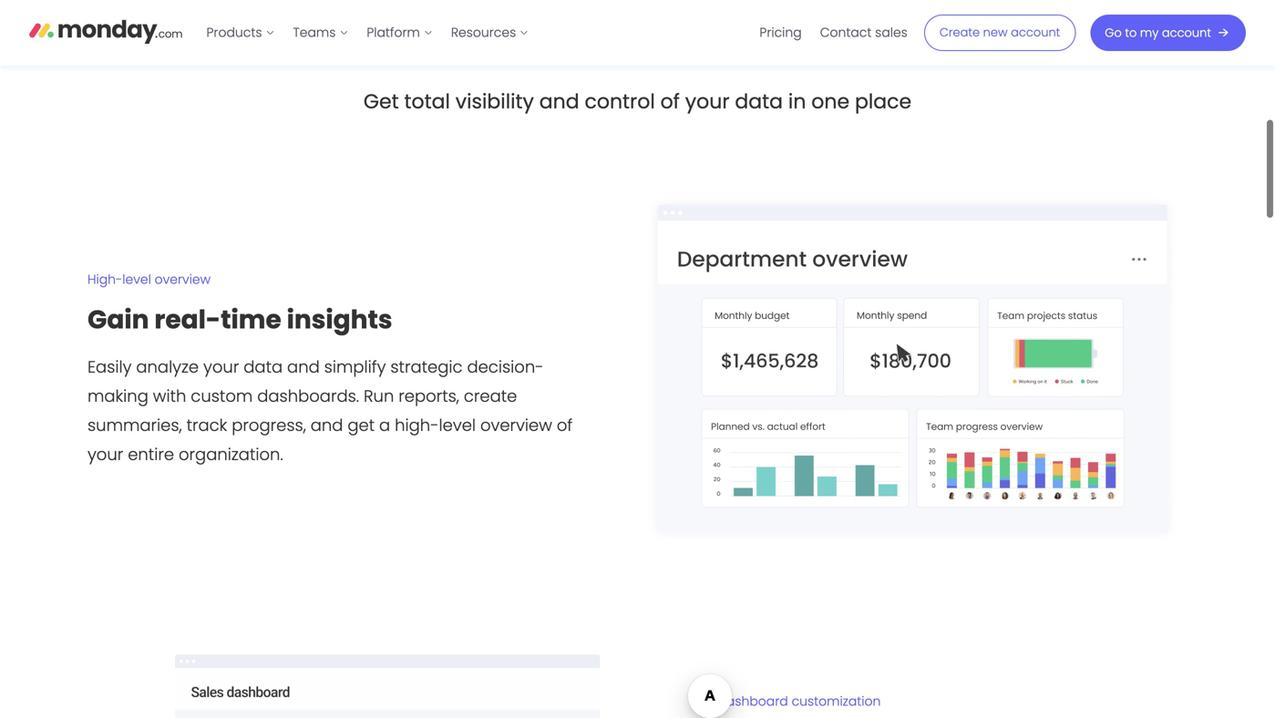 Task type: vqa. For each thing, say whether or not it's contained in the screenshot.
the left Have
no



Task type: locate. For each thing, give the bounding box(es) containing it.
track
[[186, 414, 227, 437]]

0 horizontal spatial list
[[197, 0, 538, 66]]

overview up "real-"
[[155, 271, 211, 288]]

monday.com logo image
[[29, 12, 183, 50]]

2 list from the left
[[751, 0, 917, 66]]

new
[[983, 24, 1008, 41]]

1 horizontal spatial overview
[[480, 414, 552, 437]]

resources link
[[442, 18, 538, 47]]

go to my account
[[1105, 25, 1211, 41]]

overview
[[155, 271, 211, 288], [480, 414, 552, 437]]

get
[[348, 414, 375, 437]]

easily analyze your data and simplify strategic decision- making with custom dashboards. run reports, create summaries, track progress, and get a high-level overview of your entire organization.
[[88, 356, 573, 466]]

0 horizontal spatial level
[[122, 271, 151, 288]]

0 horizontal spatial data
[[244, 356, 283, 379]]

control
[[585, 88, 655, 115]]

0 horizontal spatial overview
[[155, 271, 211, 288]]

2 horizontal spatial your
[[685, 88, 730, 115]]

level down "reports,"
[[439, 414, 476, 437]]

total
[[404, 88, 450, 115]]

organization.
[[179, 443, 283, 466]]

in
[[788, 88, 806, 115]]

one
[[811, 88, 850, 115]]

overview down create
[[480, 414, 552, 437]]

level
[[122, 271, 151, 288], [439, 414, 476, 437]]

contact sales
[[820, 24, 908, 41]]

data
[[735, 88, 783, 115], [244, 356, 283, 379]]

get total visibility and control of your data in one place
[[364, 88, 912, 115]]

your up custom at left
[[203, 356, 239, 379]]

run
[[364, 385, 394, 408]]

place
[[855, 88, 912, 115]]

1 vertical spatial your
[[203, 356, 239, 379]]

custom
[[191, 385, 253, 408]]

create
[[940, 24, 980, 41]]

of inside easily analyze your data and simplify strategic decision- making with custom dashboards. run reports, create summaries, track progress, and get a high-level overview of your entire organization.
[[557, 414, 573, 437]]

0 horizontal spatial of
[[557, 414, 573, 437]]

dashboard 3 image
[[113, 640, 663, 718]]

account
[[1011, 24, 1060, 41], [1162, 25, 1211, 41]]

1 horizontal spatial account
[[1162, 25, 1211, 41]]

1 horizontal spatial data
[[735, 88, 783, 115]]

account right the my
[[1162, 25, 1211, 41]]

of
[[660, 88, 680, 115], [557, 414, 573, 437]]

platform link
[[358, 18, 442, 47]]

0 vertical spatial your
[[685, 88, 730, 115]]

1 vertical spatial level
[[439, 414, 476, 437]]

pricing link
[[751, 18, 811, 47]]

get
[[364, 88, 399, 115]]

0 horizontal spatial account
[[1011, 24, 1060, 41]]

level up gain
[[122, 271, 151, 288]]

pricing
[[760, 24, 802, 41]]

data left in
[[735, 88, 783, 115]]

your
[[685, 88, 730, 115], [203, 356, 239, 379], [88, 443, 123, 466]]

strategic
[[390, 356, 463, 379]]

1 vertical spatial overview
[[480, 414, 552, 437]]

and left get
[[311, 414, 343, 437]]

1 list from the left
[[197, 0, 538, 66]]

account right new
[[1011, 24, 1060, 41]]

0 vertical spatial level
[[122, 271, 151, 288]]

your down "summaries,"
[[88, 443, 123, 466]]

main element
[[197, 0, 1246, 66]]

1 horizontal spatial list
[[751, 0, 917, 66]]

data down the time
[[244, 356, 283, 379]]

a
[[379, 414, 390, 437]]

data inside easily analyze your data and simplify strategic decision- making with custom dashboards. run reports, create summaries, track progress, and get a high-level overview of your entire organization.
[[244, 356, 283, 379]]

your down main element
[[685, 88, 730, 115]]

dashboard customization
[[717, 693, 881, 711]]

0 vertical spatial overview
[[155, 271, 211, 288]]

reports,
[[399, 385, 459, 408]]

and
[[539, 88, 579, 115], [287, 356, 320, 379], [311, 414, 343, 437]]

1 vertical spatial of
[[557, 414, 573, 437]]

teams link
[[284, 18, 358, 47]]

list
[[197, 0, 538, 66], [751, 0, 917, 66]]

1 vertical spatial and
[[287, 356, 320, 379]]

and up dashboards. at the bottom left of page
[[287, 356, 320, 379]]

dashboards.
[[257, 385, 359, 408]]

1 horizontal spatial level
[[439, 414, 476, 437]]

1 vertical spatial data
[[244, 356, 283, 379]]

dashboard image
[[191, 0, 1084, 29]]

and left control
[[539, 88, 579, 115]]

1 horizontal spatial of
[[660, 88, 680, 115]]

gain real-time insights
[[88, 302, 392, 338]]

2 vertical spatial your
[[88, 443, 123, 466]]



Task type: describe. For each thing, give the bounding box(es) containing it.
dashboard
[[717, 693, 788, 711]]

account inside button
[[1162, 25, 1211, 41]]

create new account button
[[924, 15, 1076, 51]]

making
[[88, 385, 148, 408]]

products
[[206, 24, 262, 41]]

list containing pricing
[[751, 0, 917, 66]]

account inside 'button'
[[1011, 24, 1060, 41]]

0 vertical spatial of
[[660, 88, 680, 115]]

2 vertical spatial and
[[311, 414, 343, 437]]

0 vertical spatial data
[[735, 88, 783, 115]]

0 horizontal spatial your
[[88, 443, 123, 466]]

0 vertical spatial and
[[539, 88, 579, 115]]

contact sales button
[[811, 18, 917, 47]]

easily
[[88, 356, 132, 379]]

go
[[1105, 25, 1122, 41]]

my
[[1140, 25, 1159, 41]]

with
[[153, 385, 186, 408]]

high-level overview
[[88, 271, 211, 288]]

simplify
[[324, 356, 386, 379]]

sales
[[875, 24, 908, 41]]

analyze
[[136, 356, 199, 379]]

teams
[[293, 24, 336, 41]]

high-
[[88, 271, 122, 288]]

customization
[[792, 693, 881, 711]]

high-
[[395, 414, 439, 437]]

level inside easily analyze your data and simplify strategic decision- making with custom dashboards. run reports, create summaries, track progress, and get a high-level overview of your entire organization.
[[439, 414, 476, 437]]

entire
[[128, 443, 174, 466]]

go to my account button
[[1090, 15, 1246, 51]]

gain
[[88, 302, 149, 338]]

create new account
[[940, 24, 1060, 41]]

resources
[[451, 24, 516, 41]]

real-
[[154, 302, 221, 338]]

platform
[[367, 24, 420, 41]]

to
[[1125, 25, 1137, 41]]

create
[[464, 385, 517, 408]]

decision-
[[467, 356, 544, 379]]

list containing products
[[197, 0, 538, 66]]

1 horizontal spatial your
[[203, 356, 239, 379]]

visibility
[[456, 88, 534, 115]]

insights
[[287, 302, 392, 338]]

time
[[221, 302, 281, 338]]

products link
[[197, 18, 284, 47]]

contact
[[820, 24, 872, 41]]

progress,
[[232, 414, 306, 437]]

summaries,
[[88, 414, 182, 437]]

overview inside easily analyze your data and simplify strategic decision- making with custom dashboards. run reports, create summaries, track progress, and get a high-level overview of your entire organization.
[[480, 414, 552, 437]]



